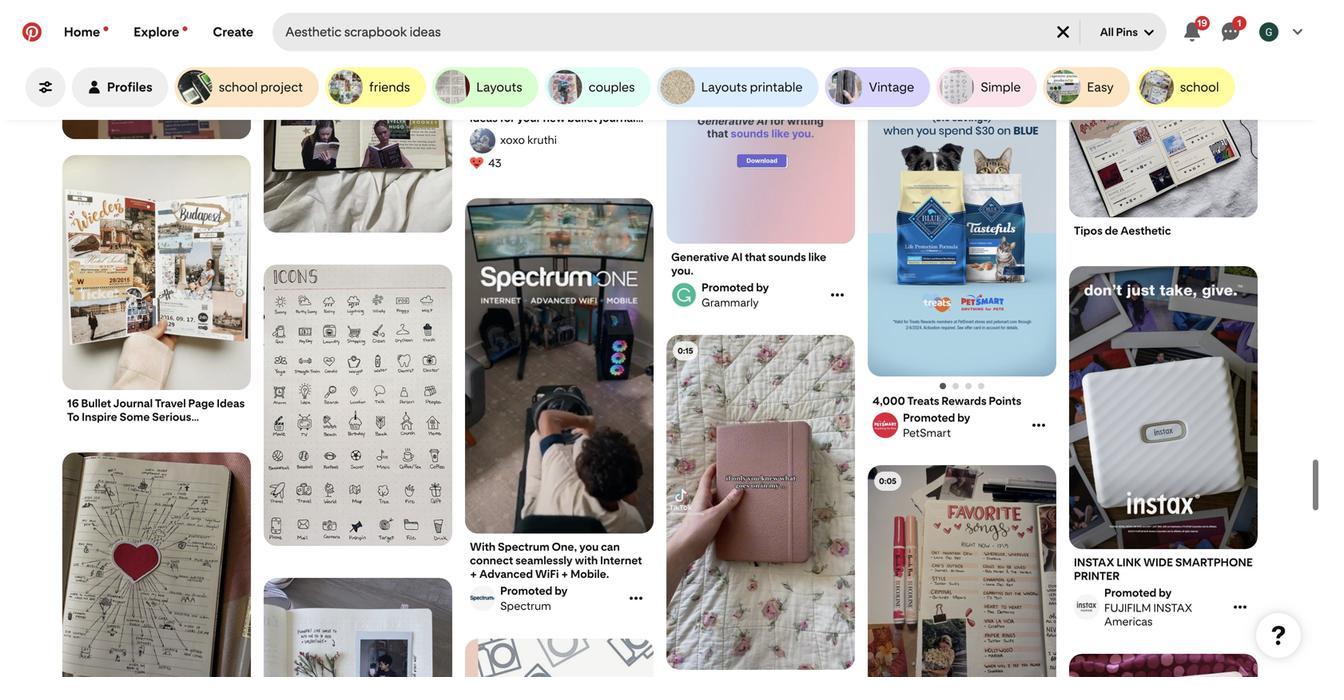Task type: vqa. For each thing, say whether or not it's contained in the screenshot.
Profiles link
yes



Task type: describe. For each thing, give the bounding box(es) containing it.
with spectrum one, you can connect seamlessly with internet + advanced wifi + mobile.
[[470, 540, 642, 581]]

this contains an image of: things i love image
[[62, 452, 251, 677]]

1
[[1238, 17, 1242, 29]]

spectrum link
[[468, 584, 626, 613]]

tipos de aesthetic link
[[1074, 224, 1253, 237]]

fujifilm instax americas
[[1105, 601, 1193, 628]]

this contains an image of: bullet journal page favorite songs💗 image
[[868, 465, 1057, 677]]

pins
[[1116, 25, 1138, 39]]

smartphone
[[1176, 556, 1253, 569]]

treats
[[908, 394, 940, 408]]

xoxo
[[500, 133, 525, 147]]

printable
[[750, 80, 803, 95]]

fujifilm
[[1105, 601, 1151, 615]]

profiles link
[[72, 67, 168, 107]]

introducing our photography-themed composition notebooks, where creativity meets functionality! capture your thoughts and ideas in style with these unique notebooks that blend the art of photography with the joy of writing. ideal for journaling, note-taking, or even sketching, these composition notebooks cater to various creative needs. share the joy of creativity with friends and family. these photography-themed composition notebooks make for a thoughtful and unique gift for any occasion. image
[[465, 639, 654, 677]]

4,000 treats rewards points
[[873, 394, 1022, 408]]

de
[[1105, 224, 1119, 237]]

vintage
[[869, 80, 915, 95]]

43
[[488, 156, 502, 170]]

mobile.
[[571, 567, 609, 581]]

ideas
[[217, 396, 245, 410]]

1 horizontal spatial aesthetic
[[1121, 224, 1171, 237]]

connect
[[470, 554, 513, 567]]

wide
[[1144, 556, 1173, 569]]

with
[[575, 554, 598, 567]]

xoxo kruthi link
[[500, 133, 557, 147]]

tipos
[[1074, 224, 1103, 237]]

4,000
[[873, 394, 905, 408]]

16
[[67, 396, 79, 410]]

19 button
[[1173, 13, 1212, 51]]

get 4,000 treats rewards points (worth $10) when you spend $30 on healthy blue foods and treats! image
[[868, 42, 1057, 377]]

3 4,000 treats rewards points image from the left
[[978, 383, 985, 389]]

link
[[1117, 556, 1142, 569]]

layouts printable link
[[657, 67, 819, 107]]

couples
[[589, 80, 635, 95]]

journal
[[147, 90, 188, 106]]

-
[[130, 424, 134, 437]]

unleash your creativity and boost efficiency with grammarly's context-aware ai. it's a game-changer. image
[[667, 0, 855, 244]]

this contains an image of: ig: mindofatch image
[[264, 578, 452, 677]]

friends link
[[325, 67, 426, 107]]

generative
[[671, 250, 729, 264]]

create
[[213, 24, 253, 40]]

printer
[[1074, 569, 1120, 583]]

vintage link
[[825, 67, 931, 107]]

ai
[[731, 250, 743, 264]]

notifications image for explore
[[183, 26, 187, 31]]

1 4,000 treats rewards points image from the left
[[953, 383, 959, 389]]

all pins button
[[1088, 13, 1167, 51]]

serious
[[152, 410, 191, 424]]

bullet
[[81, 396, 111, 410]]

school for school project
[[219, 80, 258, 95]]

2 + from the left
[[561, 567, 569, 581]]

this contains an image of: tipos de aesthetic image
[[1069, 36, 1258, 218]]

like
[[809, 250, 827, 264]]

Search text field
[[285, 13, 1041, 51]]

generative ai that sounds like you.
[[671, 250, 827, 277]]

4,000 treats rewards points link
[[873, 394, 1052, 408]]

petsmart link
[[870, 411, 1029, 440]]

home link
[[51, 13, 121, 51]]

couples link
[[545, 67, 651, 107]]

simple link
[[937, 67, 1037, 107]]

project
[[261, 80, 303, 95]]

school project link
[[175, 67, 319, 107]]

explore link
[[121, 13, 200, 51]]

layouts printable
[[701, 80, 803, 95]]

tipos de aesthetic
[[1074, 224, 1171, 237]]

thefab20s
[[137, 424, 195, 437]]

school project
[[219, 80, 303, 95]]

sounds
[[768, 250, 806, 264]]

16 bullet journal travel page ideas to inspire some serious wanderlust - thefab20s image
[[62, 155, 251, 391]]

pages
[[191, 90, 227, 106]]

2 4,000 treats rewards points image from the left
[[966, 383, 972, 389]]

that
[[745, 250, 766, 264]]

with spectrum one, you can connect seamlessly with internet + advanced wifi + mobile. link
[[470, 540, 649, 581]]

aesthetic journal pages
[[86, 90, 227, 106]]

seamlessly
[[516, 554, 573, 567]]



Task type: locate. For each thing, give the bounding box(es) containing it.
page
[[188, 396, 215, 410]]

friends
[[369, 80, 410, 95]]

with
[[470, 540, 496, 554]]

kruthi
[[528, 133, 557, 147]]

+ down "with"
[[470, 567, 477, 581]]

points
[[989, 394, 1022, 408]]

16 bullet journal travel page ideas to inspire some serious wanderlust - thefab20s
[[67, 396, 245, 437]]

1 horizontal spatial instax
[[1154, 601, 1193, 615]]

some
[[119, 410, 150, 424]]

0 horizontal spatial school
[[219, 80, 258, 95]]

notifications image for home
[[103, 26, 108, 31]]

explore
[[134, 24, 179, 40]]

americas
[[1105, 615, 1153, 628]]

one,
[[552, 540, 577, 554]]

4,000 treats rewards points image
[[953, 383, 959, 389], [966, 383, 972, 389], [978, 383, 985, 389]]

0 vertical spatial this contains an image of: image
[[264, 0, 452, 233]]

1 + from the left
[[470, 567, 477, 581]]

notifications image
[[103, 26, 108, 31], [183, 26, 187, 31]]

1 notifications image from the left
[[103, 26, 108, 31]]

notifications image right home
[[103, 26, 108, 31]]

0 vertical spatial instax
[[1074, 556, 1115, 569]]

school left project
[[219, 80, 258, 95]]

spectrum down advanced
[[500, 599, 551, 613]]

aesthetic
[[86, 90, 144, 106], [1121, 224, 1171, 237]]

notifications image inside explore link
[[183, 26, 187, 31]]

1 horizontal spatial 4,000 treats rewards points image
[[966, 383, 972, 389]]

0 vertical spatial aesthetic
[[86, 90, 144, 106]]

+ right wifi
[[561, 567, 569, 581]]

create link
[[200, 13, 266, 51]]

2 this contains an image of: image from the top
[[264, 265, 452, 546]]

aesthetic journal pages link
[[62, 57, 251, 139]]

1 school from the left
[[219, 80, 258, 95]]

to
[[67, 410, 80, 424]]

1 this contains an image of: image from the top
[[264, 0, 452, 233]]

home
[[64, 24, 100, 40]]

petsmart
[[903, 426, 951, 440]]

spectrum inside "link"
[[500, 599, 551, 613]]

journal
[[113, 396, 153, 410]]

can
[[601, 540, 620, 554]]

2 layouts from the left
[[701, 80, 747, 95]]

4,000 treats rewards points image
[[940, 383, 946, 389]]

simple
[[981, 80, 1021, 95]]

0 vertical spatial spectrum
[[498, 540, 550, 554]]

43 link
[[470, 154, 649, 173]]

instax inside instax link wide smartphone printer
[[1074, 556, 1115, 569]]

layouts left 'printable'
[[701, 80, 747, 95]]

layouts for layouts printable
[[701, 80, 747, 95]]

school
[[219, 80, 258, 95], [1180, 80, 1219, 95]]

school link
[[1136, 67, 1235, 107]]

all
[[1100, 25, 1114, 39]]

this contains an image of: ideas for your new bullet journal with kit!! click link image
[[465, 0, 654, 105]]

all pins
[[1100, 25, 1138, 39]]

instax inside fujifilm instax americas
[[1154, 601, 1193, 615]]

+
[[470, 567, 477, 581], [561, 567, 569, 581]]

layouts for layouts
[[477, 80, 522, 95]]

rewards
[[942, 394, 987, 408]]

0 horizontal spatial layouts
[[477, 80, 522, 95]]

instax
[[1074, 556, 1115, 569], [1154, 601, 1193, 615]]

notifications image right explore
[[183, 26, 187, 31]]

school inside school project 'link'
[[219, 80, 258, 95]]

layouts link
[[433, 67, 538, 107]]

xoxo kruthi
[[500, 133, 557, 147]]

0 horizontal spatial aesthetic
[[86, 90, 144, 106]]

0 horizontal spatial notifications image
[[103, 26, 108, 31]]

1 layouts from the left
[[477, 80, 522, 95]]

school for school
[[1180, 80, 1219, 95]]

person image
[[88, 81, 101, 94]]

notifications image inside home link
[[103, 26, 108, 31]]

dropdown image
[[1145, 28, 1154, 38]]

fujifilm instax americas link
[[1072, 586, 1230, 628]]

wanderlust
[[67, 424, 128, 437]]

1 button
[[1212, 13, 1250, 51]]

0 horizontal spatial instax
[[1074, 556, 1115, 569]]

1 vertical spatial this contains an image of: image
[[264, 265, 452, 546]]

grammarly link
[[669, 281, 827, 309]]

19
[[1198, 17, 1208, 29]]

generative ai that sounds like you. link
[[671, 250, 850, 277]]

2 notifications image from the left
[[183, 26, 187, 31]]

0 horizontal spatial +
[[470, 567, 477, 581]]

journaling, journaling ideas, scrapbook, scrapbook ideas image
[[667, 335, 855, 670]]

advanced
[[479, 567, 533, 581]]

1 horizontal spatial +
[[561, 567, 569, 581]]

profiles
[[107, 80, 152, 95]]

grammarly
[[702, 296, 759, 309]]

instax down instax link wide smartphone printer link
[[1154, 601, 1193, 615]]

spectrum up advanced
[[498, 540, 550, 554]]

you.
[[671, 264, 694, 277]]

this contains an image of: pinterest image
[[1069, 654, 1258, 677]]

this contains an image of: image
[[264, 0, 452, 233], [264, 265, 452, 546]]

layouts up "xoxo"
[[477, 80, 522, 95]]

easy link
[[1044, 67, 1130, 107]]

spectrum inside with spectrum one, you can connect seamlessly with internet + advanced wifi + mobile.
[[498, 540, 550, 554]]

travel
[[155, 396, 186, 410]]

1 vertical spatial aesthetic
[[1121, 224, 1171, 237]]

instax left the 'link'
[[1074, 556, 1115, 569]]

instax link wide smartphone printer
[[1074, 556, 1253, 583]]

this year, see the big picture with the instax link wide printer. #instax #dontjusttakegive image
[[1069, 266, 1258, 549]]

easy
[[1087, 80, 1114, 95]]

16 bullet journal travel page ideas to inspire some serious wanderlust - thefab20s link
[[67, 396, 246, 437]]

you
[[580, 540, 599, 554]]

2 school from the left
[[1180, 80, 1219, 95]]

1 horizontal spatial notifications image
[[183, 26, 187, 31]]

1 horizontal spatial layouts
[[701, 80, 747, 95]]

layouts
[[477, 80, 522, 95], [701, 80, 747, 95]]

filter image
[[39, 81, 52, 94]]

wifi
[[535, 567, 559, 581]]

0 horizontal spatial 4,000 treats rewards points image
[[953, 383, 959, 389]]

school down "19" button
[[1180, 80, 1219, 95]]

greg robinson image
[[1260, 22, 1279, 42]]

1 horizontal spatial school
[[1180, 80, 1219, 95]]

1 vertical spatial spectrum
[[500, 599, 551, 613]]

instax link wide smartphone printer link
[[1074, 556, 1253, 583]]

2 horizontal spatial 4,000 treats rewards points image
[[978, 383, 985, 389]]

internet
[[600, 554, 642, 567]]

inspire
[[82, 410, 117, 424]]

1 vertical spatial instax
[[1154, 601, 1193, 615]]

spectrum
[[498, 540, 550, 554], [500, 599, 551, 613]]



